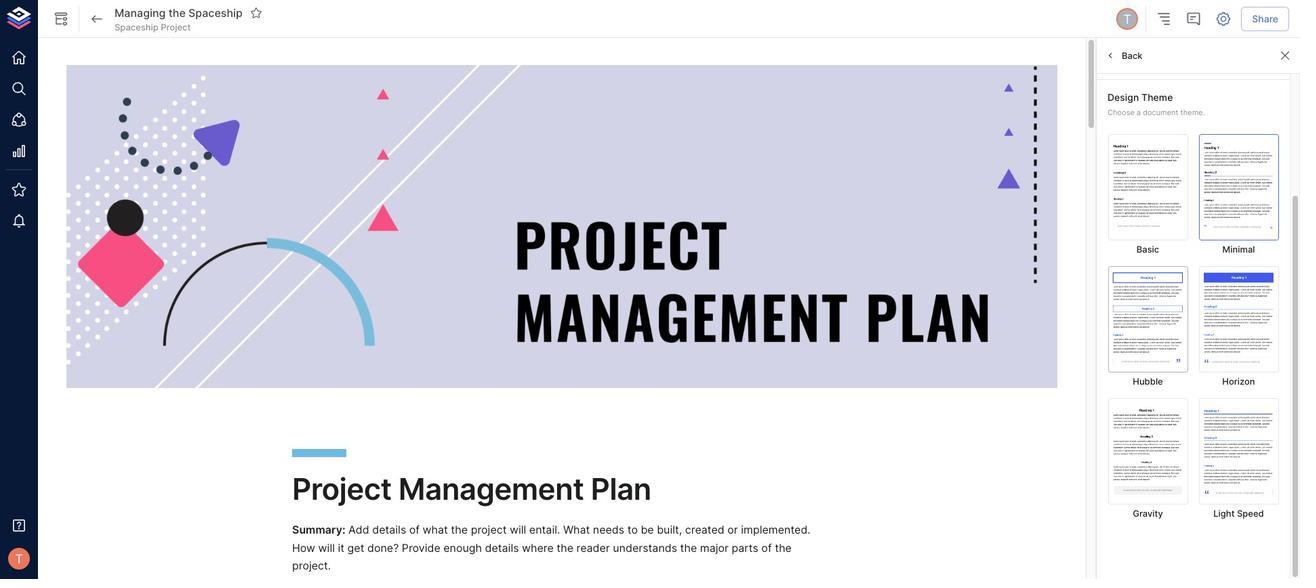 Task type: describe. For each thing, give the bounding box(es) containing it.
what
[[423, 524, 448, 537]]

needs
[[593, 524, 625, 537]]

back
[[1122, 50, 1143, 61]]

the up spaceship project
[[169, 6, 186, 19]]

document
[[1143, 108, 1179, 117]]

or
[[728, 524, 738, 537]]

go back image
[[89, 11, 105, 27]]

parts
[[732, 542, 759, 555]]

a
[[1137, 108, 1141, 117]]

managing
[[115, 6, 166, 19]]

0 vertical spatial details
[[372, 524, 406, 537]]

to
[[628, 524, 638, 537]]

spaceship project link
[[115, 21, 191, 33]]

add
[[349, 524, 369, 537]]

done?
[[367, 542, 399, 555]]

the down created
[[680, 542, 697, 555]]

speed
[[1237, 508, 1264, 519]]

built,
[[657, 524, 682, 537]]

what
[[563, 524, 590, 537]]

hubble
[[1133, 376, 1163, 387]]

provide
[[402, 542, 441, 555]]

add details of what the project will entail. what needs to be built, created or implemented. how will it get done? provide enough details where the reader understands the major parts of the project.
[[292, 524, 814, 573]]

share
[[1253, 13, 1279, 24]]

created
[[685, 524, 725, 537]]

0 vertical spatial spaceship
[[189, 6, 243, 19]]

choose
[[1108, 108, 1135, 117]]

comments image
[[1186, 11, 1202, 27]]

1 vertical spatial details
[[485, 542, 519, 555]]

0 vertical spatial t button
[[1115, 6, 1141, 32]]

project.
[[292, 559, 331, 573]]

share button
[[1242, 7, 1290, 31]]

design
[[1108, 92, 1139, 103]]

theme
[[1142, 92, 1173, 103]]

theme.
[[1181, 108, 1205, 117]]

management
[[399, 472, 584, 508]]

spaceship project
[[115, 22, 191, 32]]

1 horizontal spatial will
[[510, 524, 526, 537]]

1 vertical spatial project
[[292, 472, 392, 508]]

minimal
[[1223, 244, 1255, 255]]

favorite image
[[250, 7, 262, 19]]

where
[[522, 542, 554, 555]]

back button
[[1103, 45, 1146, 66]]



Task type: locate. For each thing, give the bounding box(es) containing it.
1 horizontal spatial t
[[1124, 11, 1132, 26]]

gravity
[[1133, 508, 1163, 519]]

1 vertical spatial spaceship
[[115, 22, 159, 32]]

summary:
[[292, 524, 346, 537]]

implemented.
[[741, 524, 811, 537]]

spaceship
[[189, 6, 243, 19], [115, 22, 159, 32]]

spaceship left favorite 'icon'
[[189, 6, 243, 19]]

0 horizontal spatial project
[[161, 22, 191, 32]]

0 horizontal spatial of
[[409, 524, 420, 537]]

project management plan
[[292, 472, 651, 508]]

settings image
[[1216, 11, 1232, 27]]

1 vertical spatial will
[[318, 542, 335, 555]]

0 vertical spatial project
[[161, 22, 191, 32]]

0 vertical spatial will
[[510, 524, 526, 537]]

of
[[409, 524, 420, 537], [762, 542, 772, 555]]

managing the spaceship
[[115, 6, 243, 19]]

show wiki image
[[53, 11, 69, 27]]

major
[[700, 542, 729, 555]]

project
[[161, 22, 191, 32], [292, 472, 392, 508]]

0 horizontal spatial will
[[318, 542, 335, 555]]

0 vertical spatial of
[[409, 524, 420, 537]]

1 horizontal spatial spaceship
[[189, 6, 243, 19]]

details down project
[[485, 542, 519, 555]]

the
[[169, 6, 186, 19], [451, 524, 468, 537], [557, 542, 574, 555], [680, 542, 697, 555], [775, 542, 792, 555]]

the down implemented.
[[775, 542, 792, 555]]

1 horizontal spatial of
[[762, 542, 772, 555]]

how
[[292, 542, 315, 555]]

of up provide
[[409, 524, 420, 537]]

0 horizontal spatial t
[[15, 552, 23, 567]]

0 horizontal spatial details
[[372, 524, 406, 537]]

1 vertical spatial t
[[15, 552, 23, 567]]

plan
[[591, 472, 651, 508]]

project up add on the bottom left
[[292, 472, 392, 508]]

design theme choose a document theme.
[[1108, 92, 1205, 117]]

1 horizontal spatial t button
[[1115, 6, 1141, 32]]

t button
[[1115, 6, 1141, 32], [4, 545, 34, 574]]

it
[[338, 542, 345, 555]]

the up the enough
[[451, 524, 468, 537]]

will up where at the bottom left of the page
[[510, 524, 526, 537]]

horizon
[[1223, 376, 1256, 387]]

reader
[[577, 542, 610, 555]]

light speed
[[1214, 508, 1264, 519]]

will
[[510, 524, 526, 537], [318, 542, 335, 555]]

project
[[471, 524, 507, 537]]

get
[[348, 542, 364, 555]]

light
[[1214, 508, 1235, 519]]

1 vertical spatial t button
[[4, 545, 34, 574]]

t
[[1124, 11, 1132, 26], [15, 552, 23, 567]]

1 horizontal spatial project
[[292, 472, 392, 508]]

basic
[[1137, 244, 1160, 255]]

understands
[[613, 542, 677, 555]]

1 vertical spatial of
[[762, 542, 772, 555]]

0 vertical spatial t
[[1124, 11, 1132, 26]]

of down implemented.
[[762, 542, 772, 555]]

0 horizontal spatial t button
[[4, 545, 34, 574]]

entail.
[[529, 524, 560, 537]]

be
[[641, 524, 654, 537]]

project down managing the spaceship
[[161, 22, 191, 32]]

1 horizontal spatial details
[[485, 542, 519, 555]]

details
[[372, 524, 406, 537], [485, 542, 519, 555]]

0 horizontal spatial spaceship
[[115, 22, 159, 32]]

details up done?
[[372, 524, 406, 537]]

the down what
[[557, 542, 574, 555]]

spaceship down managing
[[115, 22, 159, 32]]

enough
[[444, 542, 482, 555]]

table of contents image
[[1156, 11, 1173, 27]]

will left it
[[318, 542, 335, 555]]



Task type: vqa. For each thing, say whether or not it's contained in the screenshot.
DELIVER
no



